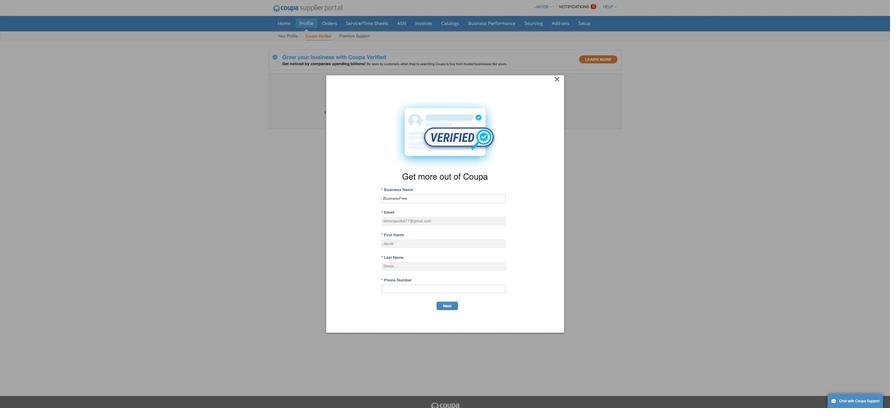 Task type: describe. For each thing, give the bounding box(es) containing it.
coupa inside dialog
[[463, 172, 488, 182]]

* for * business name
[[382, 188, 383, 192]]

get more out of coupa dialog
[[326, 76, 564, 333]]

grow
[[282, 54, 296, 60]]

0 horizontal spatial by
[[305, 61, 310, 66]]

companies
[[311, 61, 331, 66]]

sheets
[[374, 20, 389, 26]]

phone
[[384, 278, 396, 283]]

* for * email
[[382, 210, 383, 215]]

business inside get more out of coupa dialog
[[384, 188, 402, 192]]

business
[[311, 54, 335, 60]]

0 vertical spatial of
[[336, 111, 340, 115]]

to
[[446, 62, 449, 66]]

service/time sheets link
[[342, 19, 392, 28]]

customers
[[384, 62, 400, 66]]

0 vertical spatial business
[[469, 20, 487, 26]]

of inside dialog
[[454, 172, 461, 182]]

noticed
[[290, 61, 304, 66]]

add-ons
[[552, 20, 570, 26]]

premium
[[339, 34, 355, 38]]

premium support
[[339, 34, 370, 38]]

catalogs
[[441, 20, 459, 26]]

* for * last name
[[382, 256, 383, 260]]

business performance
[[469, 20, 516, 26]]

spending
[[332, 61, 350, 66]]

name for * last name
[[393, 256, 404, 260]]

0 vertical spatial profile
[[300, 20, 313, 26]]

learn more link
[[579, 55, 618, 64]]

from
[[456, 62, 463, 66]]

when
[[401, 62, 409, 66]]

* email
[[382, 210, 395, 215]]

seen
[[372, 62, 379, 66]]

invoices link
[[411, 19, 436, 28]]

profile link
[[296, 19, 317, 28]]

asn link
[[394, 19, 410, 28]]

your profile link
[[278, 33, 298, 40]]

support inside the premium support link
[[356, 34, 370, 38]]

add-
[[552, 20, 562, 26]]

* for * first name
[[382, 233, 383, 237]]

performance
[[488, 20, 516, 26]]

orders link
[[319, 19, 341, 28]]

chat
[[840, 399, 847, 404]]

learn more
[[585, 57, 612, 62]]

premium support link
[[339, 33, 370, 40]]

home
[[278, 20, 291, 26]]

business performance link
[[465, 19, 520, 28]]

coupa down profile link
[[306, 34, 317, 38]]

coupa up billions!
[[348, 54, 365, 60]]

more
[[418, 172, 438, 182]]

your profile
[[278, 34, 298, 38]]

proof
[[325, 111, 335, 115]]

next button
[[437, 302, 458, 311]]

get for get more out of coupa
[[402, 172, 416, 182]]



Task type: vqa. For each thing, say whether or not it's contained in the screenshot.
checkbox
no



Task type: locate. For each thing, give the bounding box(es) containing it.
1 horizontal spatial by
[[380, 62, 384, 66]]

1 horizontal spatial of
[[454, 172, 461, 182]]

0 horizontal spatial coupa supplier portal image
[[269, 1, 347, 16]]

chat with coupa support
[[840, 399, 880, 404]]

name for * first name
[[394, 233, 404, 237]]

setup link
[[575, 19, 595, 28]]

trusted
[[464, 62, 474, 66]]

get down grow
[[282, 61, 289, 66]]

by
[[305, 61, 310, 66], [380, 62, 384, 66]]

name
[[403, 188, 413, 192], [394, 233, 404, 237], [393, 256, 404, 260]]

ons
[[562, 20, 570, 26]]

buy
[[450, 62, 455, 66]]

None text field
[[382, 217, 506, 226], [382, 240, 506, 248], [382, 262, 506, 271], [382, 217, 506, 226], [382, 240, 506, 248], [382, 262, 506, 271]]

get inside dialog
[[402, 172, 416, 182]]

coupa right out
[[463, 172, 488, 182]]

1 vertical spatial support
[[867, 399, 880, 404]]

1 vertical spatial with
[[848, 399, 855, 404]]

of right out
[[454, 172, 461, 182]]

get more out of coupa
[[402, 172, 488, 182]]

coupa right chat
[[856, 399, 866, 404]]

get for get noticed by companies spending billions! be seen by customers when they're searching coupa to buy from trusted businesses like yours.
[[282, 61, 289, 66]]

of right proof
[[336, 111, 340, 115]]

add-ons link
[[548, 19, 574, 28]]

business
[[469, 20, 487, 26], [384, 188, 402, 192]]

asn
[[398, 20, 406, 26]]

coupa inside button
[[856, 399, 866, 404]]

1 * from the top
[[382, 188, 383, 192]]

1 horizontal spatial with
[[848, 399, 855, 404]]

first
[[384, 233, 393, 237]]

* up * email
[[382, 188, 383, 192]]

more
[[600, 57, 612, 62]]

sourcing link
[[521, 19, 547, 28]]

by inside get noticed by companies spending billions! be seen by customers when they're searching coupa to buy from trusted businesses like yours.
[[380, 62, 384, 66]]

1 horizontal spatial profile
[[300, 20, 313, 26]]

0 vertical spatial verified
[[318, 34, 332, 38]]

1 horizontal spatial coupa supplier portal image
[[430, 402, 460, 408]]

1 horizontal spatial business
[[469, 20, 487, 26]]

support
[[356, 34, 370, 38], [867, 399, 880, 404]]

identity
[[341, 111, 355, 115]]

number
[[397, 278, 412, 283]]

by right seen
[[380, 62, 384, 66]]

1 vertical spatial name
[[394, 233, 404, 237]]

orders
[[322, 20, 337, 26]]

chat with coupa support button
[[828, 395, 884, 408]]

coupa verified
[[306, 34, 332, 38]]

coupa
[[306, 34, 317, 38], [348, 54, 365, 60], [436, 62, 446, 66], [463, 172, 488, 182], [856, 399, 866, 404]]

yours.
[[498, 62, 508, 66]]

4 * from the top
[[382, 256, 383, 260]]

with up 'spending'
[[336, 54, 347, 60]]

close image
[[555, 76, 561, 82]]

verified down the orders
[[318, 34, 332, 38]]

next
[[443, 304, 452, 309]]

0 vertical spatial with
[[336, 54, 347, 60]]

3 * from the top
[[382, 233, 383, 237]]

coupa left "to"
[[436, 62, 446, 66]]

* business name
[[382, 188, 413, 192]]

* first name
[[382, 233, 404, 237]]

profile right your
[[287, 34, 298, 38]]

0 vertical spatial coupa supplier portal image
[[269, 1, 347, 16]]

with
[[336, 54, 347, 60], [848, 399, 855, 404]]

1 vertical spatial verified
[[367, 54, 386, 60]]

*
[[382, 188, 383, 192], [382, 210, 383, 215], [382, 233, 383, 237], [382, 256, 383, 260], [382, 278, 383, 283]]

0 horizontal spatial of
[[336, 111, 340, 115]]

* left last
[[382, 256, 383, 260]]

profile up coupa verified
[[300, 20, 313, 26]]

service/time sheets
[[346, 20, 389, 26]]

5 * from the top
[[382, 278, 383, 283]]

* left phone
[[382, 278, 383, 283]]

profile
[[300, 20, 313, 26], [287, 34, 298, 38]]

* for * phone number
[[382, 278, 383, 283]]

your
[[278, 34, 286, 38]]

learn
[[585, 57, 599, 62]]

coupa inside get noticed by companies spending billions! be seen by customers when they're searching coupa to buy from trusted businesses like yours.
[[436, 62, 446, 66]]

0 horizontal spatial with
[[336, 54, 347, 60]]

catalogs link
[[438, 19, 463, 28]]

billions!
[[351, 61, 366, 66]]

0 vertical spatial support
[[356, 34, 370, 38]]

of
[[336, 111, 340, 115], [454, 172, 461, 182]]

with inside button
[[848, 399, 855, 404]]

business up email
[[384, 188, 402, 192]]

be
[[367, 62, 371, 66]]

* left email
[[382, 210, 383, 215]]

0 vertical spatial name
[[403, 188, 413, 192]]

1 vertical spatial coupa supplier portal image
[[430, 402, 460, 408]]

name for * business name
[[403, 188, 413, 192]]

0 horizontal spatial verified
[[318, 34, 332, 38]]

with right chat
[[848, 399, 855, 404]]

support inside chat with coupa support button
[[867, 399, 880, 404]]

1 vertical spatial business
[[384, 188, 402, 192]]

0 vertical spatial get
[[282, 61, 289, 66]]

1 vertical spatial get
[[402, 172, 416, 182]]

1 horizontal spatial get
[[402, 172, 416, 182]]

0 horizontal spatial get
[[282, 61, 289, 66]]

email
[[384, 210, 395, 215]]

* phone number
[[382, 278, 412, 283]]

* left first
[[382, 233, 383, 237]]

1 vertical spatial of
[[454, 172, 461, 182]]

verified up seen
[[367, 54, 386, 60]]

grow your business with coupa verified
[[281, 54, 386, 60]]

like
[[493, 62, 498, 66]]

invoices
[[415, 20, 432, 26]]

proof of identity
[[325, 111, 355, 115]]

service/time
[[346, 20, 373, 26]]

businesses
[[475, 62, 492, 66]]

1 vertical spatial profile
[[287, 34, 298, 38]]

out
[[440, 172, 452, 182]]

business left performance
[[469, 20, 487, 26]]

None text field
[[382, 195, 506, 203], [382, 285, 506, 293], [382, 195, 506, 203], [382, 285, 506, 293]]

sourcing
[[525, 20, 543, 26]]

2 vertical spatial name
[[393, 256, 404, 260]]

1 horizontal spatial verified
[[367, 54, 386, 60]]

they're
[[410, 62, 420, 66]]

coupa verified link
[[306, 33, 332, 40]]

home link
[[274, 19, 295, 28]]

verified
[[318, 34, 332, 38], [367, 54, 386, 60]]

2 * from the top
[[382, 210, 383, 215]]

0 horizontal spatial business
[[384, 188, 402, 192]]

by down your
[[305, 61, 310, 66]]

0 horizontal spatial support
[[356, 34, 370, 38]]

get
[[282, 61, 289, 66], [402, 172, 416, 182]]

coupa supplier portal image
[[269, 1, 347, 16], [430, 402, 460, 408]]

* last name
[[382, 256, 404, 260]]

1 horizontal spatial support
[[867, 399, 880, 404]]

your
[[298, 54, 310, 60]]

0 horizontal spatial profile
[[287, 34, 298, 38]]

searching
[[420, 62, 435, 66]]

get up * business name
[[402, 172, 416, 182]]

get noticed by companies spending billions! be seen by customers when they're searching coupa to buy from trusted businesses like yours.
[[282, 61, 508, 66]]

last
[[384, 256, 392, 260]]

setup
[[579, 20, 591, 26]]



